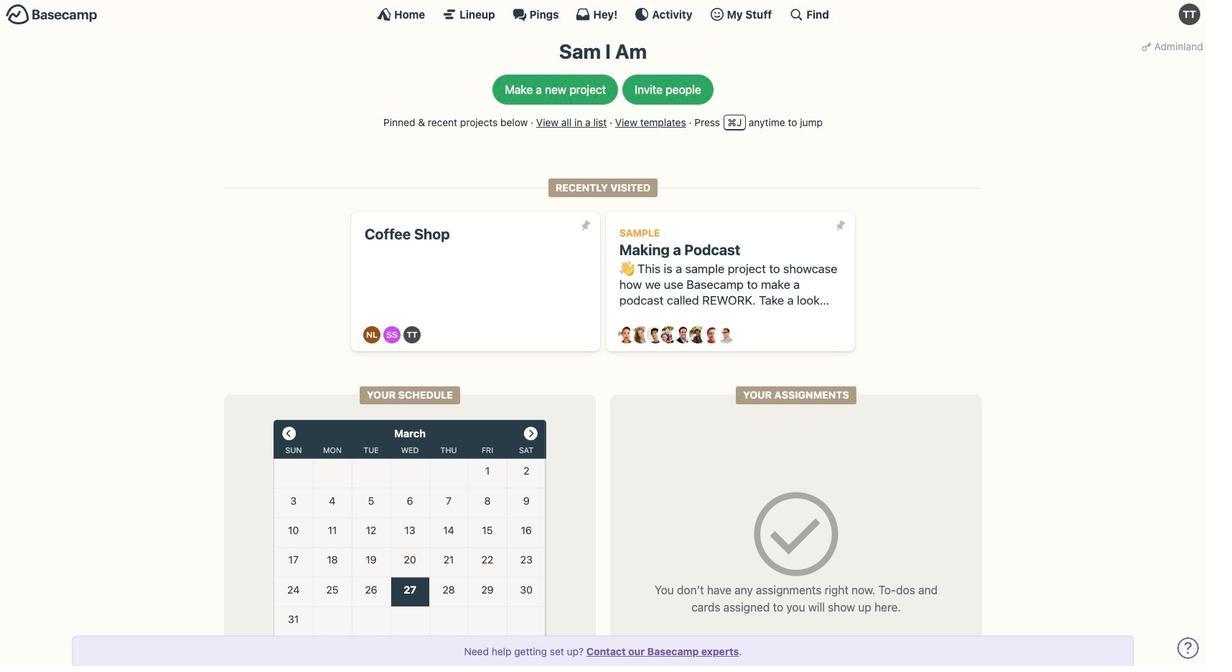 Task type: describe. For each thing, give the bounding box(es) containing it.
cheryl walters image
[[632, 327, 650, 344]]

main element
[[0, 0, 1206, 28]]

switch accounts image
[[6, 4, 98, 26]]

annie bryan image
[[618, 327, 635, 344]]

natalie lubich image
[[364, 327, 381, 344]]

sarah silvers image
[[384, 327, 401, 344]]

terry turtle image
[[404, 327, 421, 344]]



Task type: vqa. For each thing, say whether or not it's contained in the screenshot.
them
no



Task type: locate. For each thing, give the bounding box(es) containing it.
jennifer young image
[[661, 327, 678, 344]]

steve marsh image
[[703, 327, 720, 344]]

terry turtle image
[[1179, 4, 1200, 25]]

jared davis image
[[647, 327, 664, 344]]

keyboard shortcut: ⌘ + / image
[[789, 7, 804, 22]]

nicole katz image
[[689, 327, 706, 344]]

victor cooper image
[[717, 327, 735, 344]]

josh fiske image
[[675, 327, 692, 344]]



